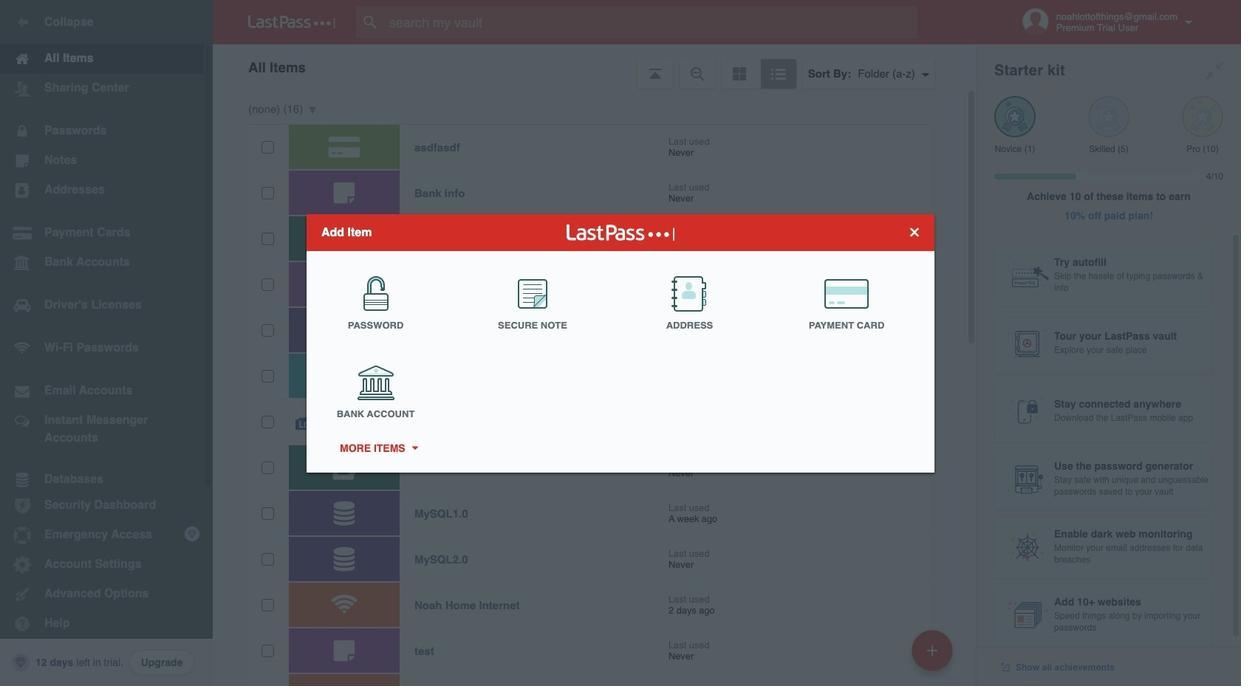 Task type: describe. For each thing, give the bounding box(es) containing it.
Search search field
[[356, 6, 947, 38]]

vault options navigation
[[213, 44, 977, 89]]

caret right image
[[410, 446, 420, 450]]

search my vault text field
[[356, 6, 947, 38]]

lastpass image
[[248, 16, 336, 29]]

new item image
[[928, 646, 938, 656]]



Task type: vqa. For each thing, say whether or not it's contained in the screenshot.
Search My Vault text field
yes



Task type: locate. For each thing, give the bounding box(es) containing it.
new item navigation
[[907, 626, 962, 687]]

main navigation navigation
[[0, 0, 213, 687]]

dialog
[[307, 214, 935, 473]]



